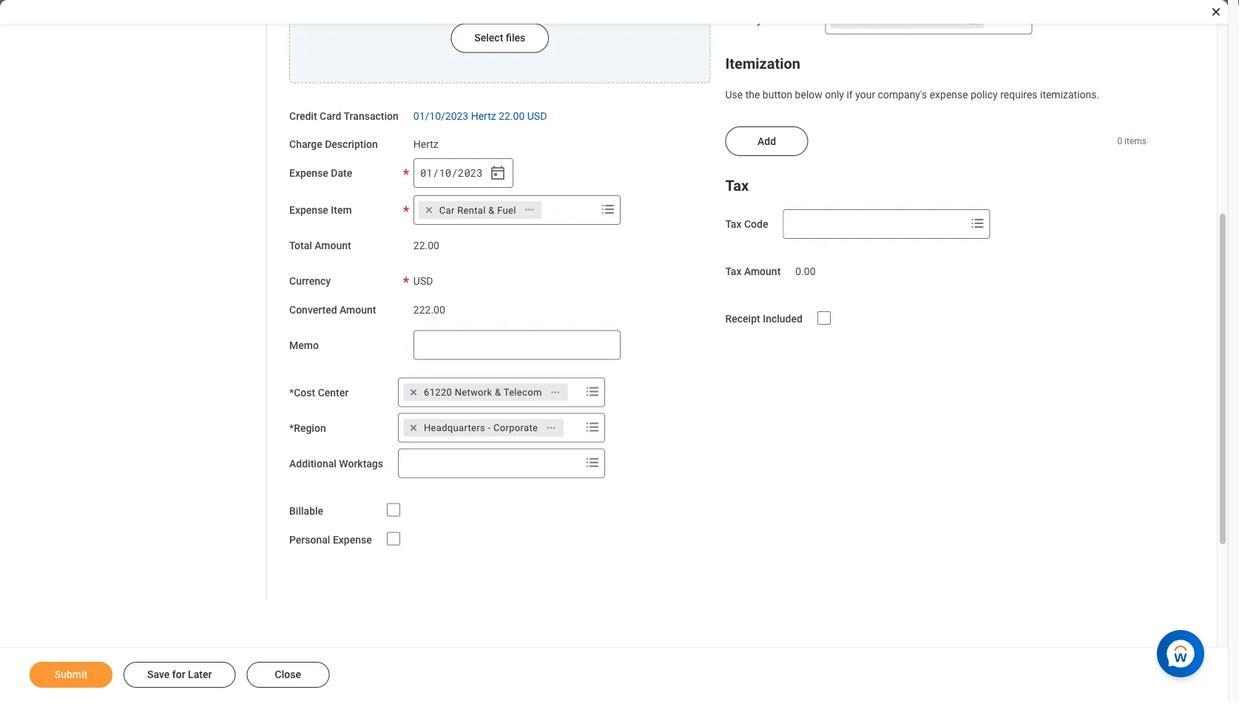 Task type: vqa. For each thing, say whether or not it's contained in the screenshot.
x image
no



Task type: locate. For each thing, give the bounding box(es) containing it.
select files button
[[451, 23, 549, 53]]

prompts image
[[599, 201, 617, 218], [969, 215, 986, 233], [584, 419, 601, 436], [584, 454, 601, 472]]

charge
[[289, 139, 322, 151]]

x small image inside the car rental & fuel, press delete to clear value. option
[[421, 203, 436, 218]]

61220 network & telecom element
[[424, 386, 542, 399]]

amount left 0.00
[[744, 266, 781, 278]]

rental
[[457, 205, 486, 216]]

/
[[433, 166, 439, 180], [451, 166, 458, 180]]

tax for tax code
[[725, 219, 742, 231]]

*region
[[289, 422, 326, 435]]

calendar image
[[489, 164, 507, 182]]

your
[[855, 89, 875, 101]]

item
[[331, 204, 352, 217]]

2 vertical spatial tax
[[725, 266, 742, 278]]

requires
[[1000, 89, 1037, 101]]

hertz up 01
[[413, 139, 438, 151]]

1 horizontal spatial x small image
[[833, 12, 848, 27]]

1 vertical spatial 22.00
[[413, 240, 439, 252]]

total amount
[[289, 240, 351, 252]]

1 / from the left
[[433, 166, 439, 180]]

tax left code
[[725, 219, 742, 231]]

0
[[1117, 136, 1122, 147]]

close edit expense report image
[[1210, 6, 1222, 18]]

select files region
[[289, 0, 710, 83]]

add button
[[725, 127, 808, 156]]

related actions image inside the car rental & fuel, press delete to clear value. option
[[524, 205, 535, 215]]

amount right converted
[[340, 304, 376, 316]]

/ right '10'
[[451, 166, 458, 180]]

0 vertical spatial tax
[[725, 177, 749, 195]]

below
[[795, 89, 822, 101]]

222.00
[[413, 304, 445, 316]]

01/10/2023
[[413, 110, 468, 122]]

tax up tax code
[[725, 177, 749, 195]]

expense
[[289, 167, 328, 180], [289, 204, 328, 217], [333, 534, 372, 546]]

car rental & fuel element
[[439, 204, 516, 217]]

3 tax from the top
[[725, 266, 742, 278]]

1 vertical spatial related actions image
[[546, 423, 556, 433]]

1 horizontal spatial related actions image
[[546, 423, 556, 433]]

workday assistant region
[[1157, 624, 1210, 678]]

/ right 01
[[433, 166, 439, 180]]

0 vertical spatial &
[[488, 205, 495, 216]]

x small image
[[406, 385, 421, 400], [406, 421, 421, 436]]

related actions image right fuel
[[524, 205, 535, 215]]

1 vertical spatial prompts image
[[584, 383, 601, 401]]

1 horizontal spatial &
[[495, 387, 501, 398]]

x small image for expense item
[[421, 203, 436, 218]]

country
[[725, 14, 762, 26]]

0 vertical spatial related actions image
[[524, 205, 535, 215]]

prompts image inside tax group
[[969, 215, 986, 233]]

1 horizontal spatial hertz
[[471, 110, 496, 122]]

0 horizontal spatial usd
[[413, 275, 433, 287]]

expense down charge
[[289, 167, 328, 180]]

select
[[474, 32, 503, 44]]

x small image left car
[[421, 203, 436, 218]]

01/10/2023 hertz 22.00 usd link
[[413, 107, 547, 122]]

tax code
[[725, 219, 768, 231]]

1 horizontal spatial /
[[451, 166, 458, 180]]

x small image for country
[[833, 12, 848, 27]]

related actions image
[[524, 205, 535, 215], [546, 423, 556, 433]]

*cost
[[289, 387, 315, 399]]

of
[[914, 14, 923, 25]]

prompts image for worktags
[[584, 454, 601, 472]]

2 vertical spatial expense
[[333, 534, 372, 546]]

x small image left 61220
[[406, 385, 421, 400]]

0 horizontal spatial &
[[488, 205, 495, 216]]

22.00 up calendar image on the top of the page
[[499, 110, 525, 122]]

0.00
[[795, 266, 816, 278]]

x small image
[[833, 12, 848, 27], [421, 203, 436, 218]]

dialog containing itemization
[[0, 0, 1228, 701]]

0 vertical spatial amount
[[315, 240, 351, 252]]

card
[[320, 110, 341, 122]]

united states of america, press delete to clear value, ctrl + enter opens in new window. option
[[830, 11, 984, 29]]

0 horizontal spatial hertz
[[413, 139, 438, 151]]

1 vertical spatial tax
[[725, 219, 742, 231]]

included
[[763, 313, 803, 325]]

itemizations.
[[1040, 89, 1099, 101]]

2 tax from the top
[[725, 219, 742, 231]]

amount right total
[[315, 240, 351, 252]]

prompts image right ext link image
[[1011, 10, 1029, 28]]

dialog
[[0, 0, 1228, 701]]

x small image left united at the top
[[833, 12, 848, 27]]

0 vertical spatial usd
[[527, 110, 547, 122]]

prompts image for code
[[969, 215, 986, 233]]

tax for tax
[[725, 177, 749, 195]]

converted
[[289, 304, 337, 316]]

x small image left headquarters
[[406, 421, 421, 436]]

action bar region
[[0, 647, 1228, 701]]

hertz
[[471, 110, 496, 122], [413, 139, 438, 151]]

total
[[289, 240, 312, 252]]

61220 network & telecom, press delete to clear value. option
[[403, 384, 568, 402]]

the
[[745, 89, 760, 101]]

date
[[331, 167, 352, 180]]

01
[[420, 166, 433, 180]]

1 vertical spatial x small image
[[406, 421, 421, 436]]

states
[[883, 14, 911, 25]]

1 vertical spatial expense
[[289, 204, 328, 217]]

amount
[[315, 240, 351, 252], [744, 266, 781, 278], [340, 304, 376, 316]]

&
[[488, 205, 495, 216], [495, 387, 501, 398]]

0 vertical spatial prompts image
[[1011, 10, 1029, 28]]

2023
[[458, 166, 483, 180]]

prompts image
[[1011, 10, 1029, 28], [584, 383, 601, 401]]

0 vertical spatial hertz
[[471, 110, 496, 122]]

billable
[[289, 505, 323, 517]]

additional worktags
[[289, 458, 383, 470]]

1 vertical spatial amount
[[744, 266, 781, 278]]

x small image inside the 61220 network & telecom, press delete to clear value. option
[[406, 385, 421, 400]]

related actions image for *region
[[546, 423, 556, 433]]

2 x small image from the top
[[406, 421, 421, 436]]

prompts image right related actions image
[[584, 383, 601, 401]]

2 vertical spatial amount
[[340, 304, 376, 316]]

itemization button
[[725, 55, 800, 73]]

& left fuel
[[488, 205, 495, 216]]

itemization group
[[725, 52, 1147, 102]]

0 horizontal spatial related actions image
[[524, 205, 535, 215]]

1 tax from the top
[[725, 177, 749, 195]]

save
[[147, 669, 170, 681]]

0 horizontal spatial prompts image
[[584, 383, 601, 401]]

expense right personal
[[333, 534, 372, 546]]

related actions image right corporate
[[546, 423, 556, 433]]

expense left item
[[289, 204, 328, 217]]

center
[[318, 387, 349, 399]]

0 vertical spatial x small image
[[406, 385, 421, 400]]

additional
[[289, 458, 336, 470]]

submit
[[55, 669, 87, 681]]

tax
[[725, 177, 749, 195], [725, 219, 742, 231], [725, 266, 742, 278]]

1 horizontal spatial 22.00
[[499, 110, 525, 122]]

tax up receipt
[[725, 266, 742, 278]]

10
[[439, 166, 451, 180]]

expense date
[[289, 167, 352, 180]]

region
[[30, 0, 267, 600]]

amount for converted amount
[[340, 304, 376, 316]]

1 horizontal spatial usd
[[527, 110, 547, 122]]

amount for total amount
[[315, 240, 351, 252]]

submit button
[[30, 662, 112, 688]]

0 horizontal spatial /
[[433, 166, 439, 180]]

hertz right 01/10/2023
[[471, 110, 496, 122]]

22.00 down car
[[413, 240, 439, 252]]

01/10/2023 hertz 22.00 usd
[[413, 110, 547, 122]]

items
[[1124, 136, 1147, 147]]

1 vertical spatial &
[[495, 387, 501, 398]]

0 items
[[1117, 136, 1147, 147]]

1 horizontal spatial prompts image
[[1011, 10, 1029, 28]]

transaction
[[344, 110, 399, 122]]

0 horizontal spatial 22.00
[[413, 240, 439, 252]]

fuel
[[497, 205, 516, 216]]

1 x small image from the top
[[406, 385, 421, 400]]

0 horizontal spatial x small image
[[421, 203, 436, 218]]

related actions image inside 'headquarters - corporate, press delete to clear value.' option
[[546, 423, 556, 433]]

usd
[[527, 110, 547, 122], [413, 275, 433, 287]]

0 vertical spatial x small image
[[833, 12, 848, 27]]

currency
[[289, 275, 331, 288]]

use the button below only if your company's expense policy requires itemizations.
[[725, 89, 1099, 101]]

prompts image for item
[[599, 201, 617, 218]]

& right 'network'
[[495, 387, 501, 398]]

22.00
[[499, 110, 525, 122], [413, 240, 439, 252]]

Additional Worktags field
[[399, 451, 581, 477]]

01 / 10 / 2023
[[420, 166, 483, 180]]

expense
[[930, 89, 968, 101]]

1 vertical spatial x small image
[[421, 203, 436, 218]]

0 vertical spatial expense
[[289, 167, 328, 180]]

tax amount
[[725, 266, 781, 278]]

personal expense
[[289, 534, 372, 546]]

charge description element
[[413, 130, 438, 152]]

x small image for *region
[[406, 421, 421, 436]]



Task type: describe. For each thing, give the bounding box(es) containing it.
2 / from the left
[[451, 166, 458, 180]]

1 vertical spatial usd
[[413, 275, 433, 287]]

Tax Code field
[[784, 211, 966, 238]]

for
[[172, 669, 185, 681]]

itemization
[[725, 55, 800, 73]]

company's
[[878, 89, 927, 101]]

headquarters - corporate
[[424, 423, 538, 434]]

select files
[[474, 32, 525, 44]]

if
[[847, 89, 853, 101]]

charge description
[[289, 139, 378, 151]]

worktags
[[339, 458, 383, 470]]

converted amount
[[289, 304, 376, 316]]

related actions image
[[550, 388, 560, 398]]

use
[[725, 89, 743, 101]]

ext link image
[[966, 12, 981, 27]]

headquarters
[[424, 423, 485, 434]]

network
[[455, 387, 492, 398]]

expense for expense date
[[289, 167, 328, 180]]

files
[[506, 32, 525, 44]]

credit
[[289, 110, 317, 122]]

-
[[488, 423, 491, 434]]

united
[[851, 14, 880, 25]]

close
[[275, 669, 301, 681]]

car rental & fuel
[[439, 205, 516, 216]]

headquarters - corporate, press delete to clear value. option
[[403, 419, 564, 437]]

car rental & fuel, press delete to clear value. option
[[419, 201, 542, 219]]

& for item
[[488, 205, 495, 216]]

receipt
[[725, 313, 760, 325]]

save for later
[[147, 669, 212, 681]]

Memo text field
[[413, 331, 620, 360]]

telecom
[[504, 387, 542, 398]]

code
[[744, 219, 768, 231]]

related actions image for expense item
[[524, 205, 535, 215]]

expense item
[[289, 204, 352, 217]]

america
[[926, 14, 963, 25]]

prompts image for *cost center
[[584, 383, 601, 401]]

*cost center
[[289, 387, 349, 399]]

0 vertical spatial 22.00
[[499, 110, 525, 122]]

tax for tax amount
[[725, 266, 742, 278]]

expense date group
[[413, 159, 513, 188]]

1 vertical spatial hertz
[[413, 139, 438, 151]]

expense for expense item
[[289, 204, 328, 217]]

policy
[[971, 89, 998, 101]]

only
[[825, 89, 844, 101]]

button
[[763, 89, 792, 101]]

x small image for *cost center
[[406, 385, 421, 400]]

tax group
[[725, 174, 1147, 239]]

add
[[757, 135, 776, 148]]

close button
[[247, 662, 329, 688]]

united states of america element
[[851, 13, 963, 26]]

united states of america
[[851, 14, 963, 25]]

headquarters - corporate element
[[424, 422, 538, 435]]

later
[[188, 669, 212, 681]]

& for center
[[495, 387, 501, 398]]

receipt included
[[725, 313, 803, 325]]

car
[[439, 205, 455, 216]]

amount for tax amount
[[744, 266, 781, 278]]

tax button
[[725, 177, 749, 195]]

save for later button
[[124, 662, 235, 688]]

personal
[[289, 534, 330, 546]]

credit card transaction
[[289, 110, 399, 122]]

61220
[[424, 387, 452, 398]]

description
[[325, 139, 378, 151]]

corporate
[[493, 423, 538, 434]]

prompts image for country
[[1011, 10, 1029, 28]]

memo
[[289, 340, 319, 352]]

61220 network & telecom
[[424, 387, 542, 398]]



